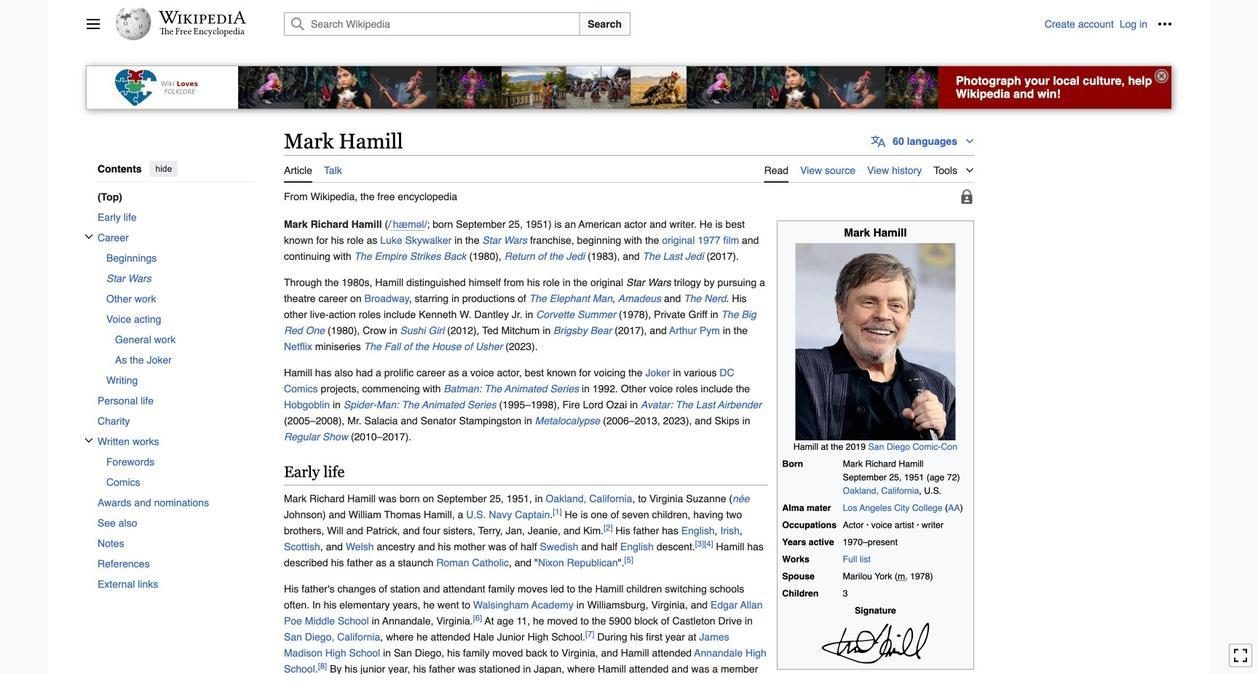 Task type: vqa. For each thing, say whether or not it's contained in the screenshot.
The Language Settings in the left of the page
no



Task type: locate. For each thing, give the bounding box(es) containing it.
menu image
[[86, 17, 100, 31]]

None search field
[[266, 12, 1045, 36]]

hide image
[[1155, 69, 1169, 83]]

fullscreen image
[[1233, 648, 1248, 663]]

the free encyclopedia image
[[160, 28, 245, 37]]

personal tools navigation
[[1045, 12, 1177, 36]]

x small image
[[84, 232, 93, 241]]

main content
[[278, 127, 1172, 674]]

Search Wikipedia search field
[[284, 12, 580, 36]]

wikipedia image
[[159, 11, 246, 24]]

language progressive image
[[871, 134, 886, 149]]



Task type: describe. For each thing, give the bounding box(es) containing it.
x small image
[[84, 436, 93, 445]]

page semi-protected image
[[960, 189, 974, 204]]

log in and more options image
[[1158, 17, 1172, 31]]



